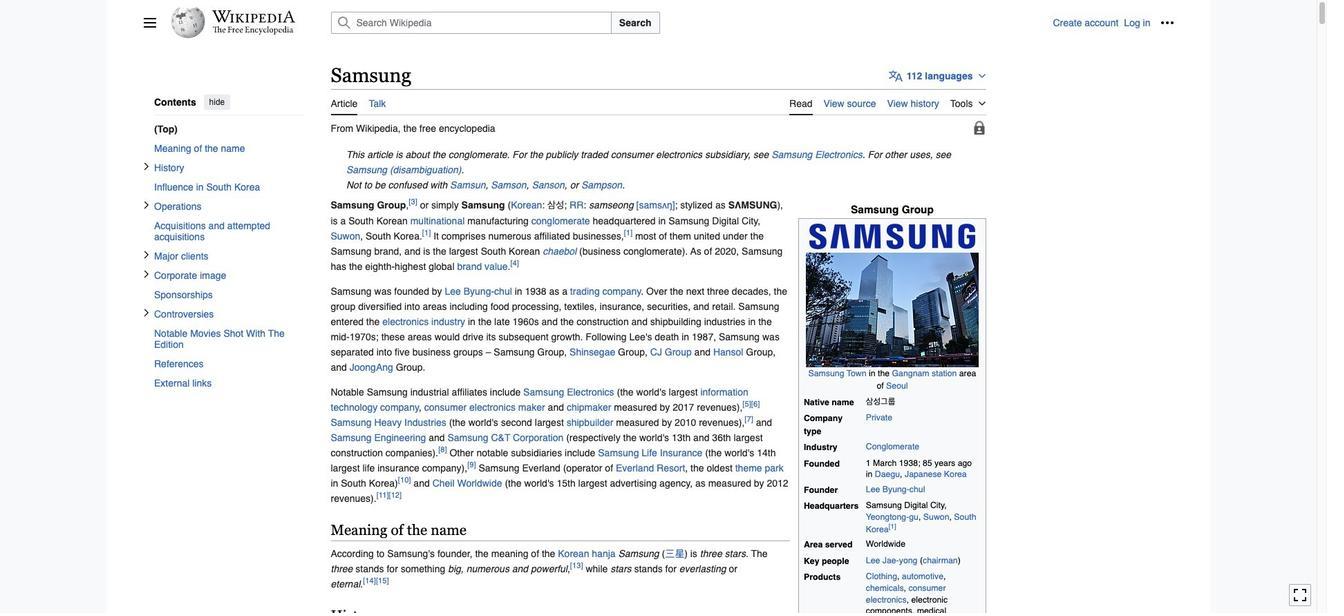 Task type: vqa. For each thing, say whether or not it's contained in the screenshot.
middle x small image
yes



Task type: locate. For each thing, give the bounding box(es) containing it.
3 x small image from the top
[[142, 309, 150, 317]]

fullscreen image
[[1293, 589, 1307, 603]]

0 vertical spatial x small image
[[142, 201, 150, 209]]

1 vertical spatial x small image
[[142, 251, 150, 259]]

main content
[[325, 62, 1174, 614]]

2 x small image from the top
[[142, 270, 150, 278]]

x small image
[[142, 201, 150, 209], [142, 251, 150, 259]]

0 vertical spatial x small image
[[142, 162, 150, 170]]

2 note from the top
[[331, 177, 986, 193]]

Search Wikipedia search field
[[331, 12, 612, 34]]

1 vertical spatial x small image
[[142, 270, 150, 278]]

x small image
[[142, 162, 150, 170], [142, 270, 150, 278], [142, 309, 150, 317]]

2 x small image from the top
[[142, 251, 150, 259]]

note
[[331, 147, 986, 177], [331, 177, 986, 193]]

log in and more options image
[[1160, 16, 1174, 30]]

None search field
[[314, 12, 1053, 34]]

2 vertical spatial x small image
[[142, 309, 150, 317]]



Task type: describe. For each thing, give the bounding box(es) containing it.
language progressive image
[[889, 69, 903, 83]]

the free encyclopedia image
[[213, 26, 294, 35]]

page semi-protected image
[[972, 121, 986, 135]]

personal tools navigation
[[1053, 12, 1178, 34]]

wikipedia image
[[212, 10, 295, 23]]

1 x small image from the top
[[142, 162, 150, 170]]

1 note from the top
[[331, 147, 986, 177]]

menu image
[[143, 16, 157, 30]]

1 x small image from the top
[[142, 201, 150, 209]]



